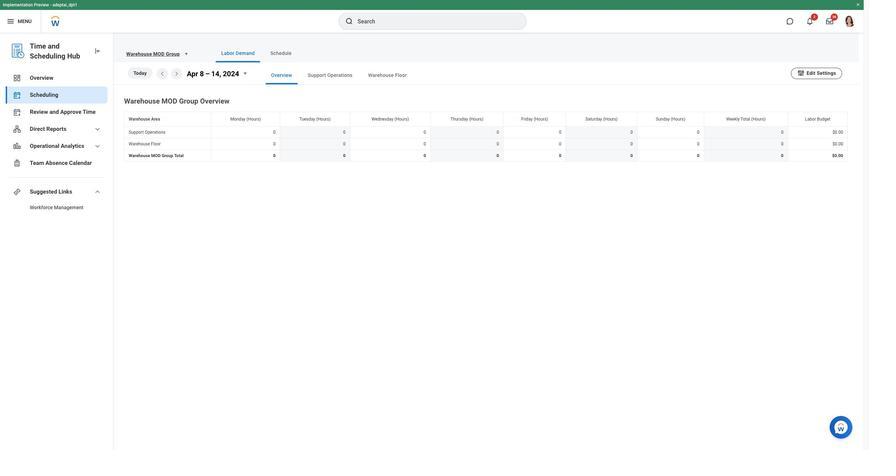 Task type: locate. For each thing, give the bounding box(es) containing it.
1 vertical spatial calendar user solid image
[[13, 108, 21, 116]]

profile logan mcneil image
[[844, 16, 856, 28]]

2 chevron down small image from the top
[[93, 188, 102, 196]]

chevron right small image
[[172, 69, 181, 78]]

dashboard image
[[13, 74, 21, 82]]

1 calendar user solid image from the top
[[13, 91, 21, 99]]

1 chevron down small image from the top
[[93, 142, 102, 150]]

0 vertical spatial chevron down small image
[[93, 142, 102, 150]]

2 calendar user solid image from the top
[[13, 108, 21, 116]]

calendar user solid image
[[13, 91, 21, 99], [13, 108, 21, 116]]

link image
[[13, 188, 21, 196]]

0 vertical spatial calendar user solid image
[[13, 91, 21, 99]]

1 vertical spatial chevron down small image
[[93, 188, 102, 196]]

calendar user solid image down dashboard icon
[[13, 91, 21, 99]]

justify image
[[6, 17, 15, 26]]

Search Workday  search field
[[358, 13, 512, 29]]

tab panel
[[114, 62, 859, 163]]

chart image
[[13, 142, 21, 150]]

notifications large image
[[807, 18, 814, 25]]

chevron down small image for link icon
[[93, 188, 102, 196]]

calendar user solid image up the view team icon
[[13, 108, 21, 116]]

chevron down small image
[[93, 142, 102, 150], [93, 188, 102, 196]]

close environment banner image
[[856, 2, 861, 7]]

0 vertical spatial tab list
[[201, 44, 850, 62]]

chevron left small image
[[158, 69, 167, 78]]

tab list
[[201, 44, 850, 62], [251, 66, 791, 84]]

time and scheduling hub element
[[30, 41, 88, 61]]

caret down small image
[[241, 69, 249, 78]]

banner
[[0, 0, 864, 33]]



Task type: vqa. For each thing, say whether or not it's contained in the screenshot.
topmost tab list
yes



Task type: describe. For each thing, give the bounding box(es) containing it.
navigation pane region
[[0, 33, 114, 450]]

1 vertical spatial tab list
[[251, 66, 791, 84]]

configure image
[[797, 69, 805, 77]]

chevron down small image for chart image
[[93, 142, 102, 150]]

inbox large image
[[827, 18, 834, 25]]

view team image
[[13, 125, 21, 133]]

transformation import image
[[93, 47, 102, 55]]

chevron down small image
[[93, 125, 102, 133]]

task timeoff image
[[13, 159, 21, 167]]

search image
[[345, 17, 354, 26]]

caret down small image
[[183, 50, 190, 57]]



